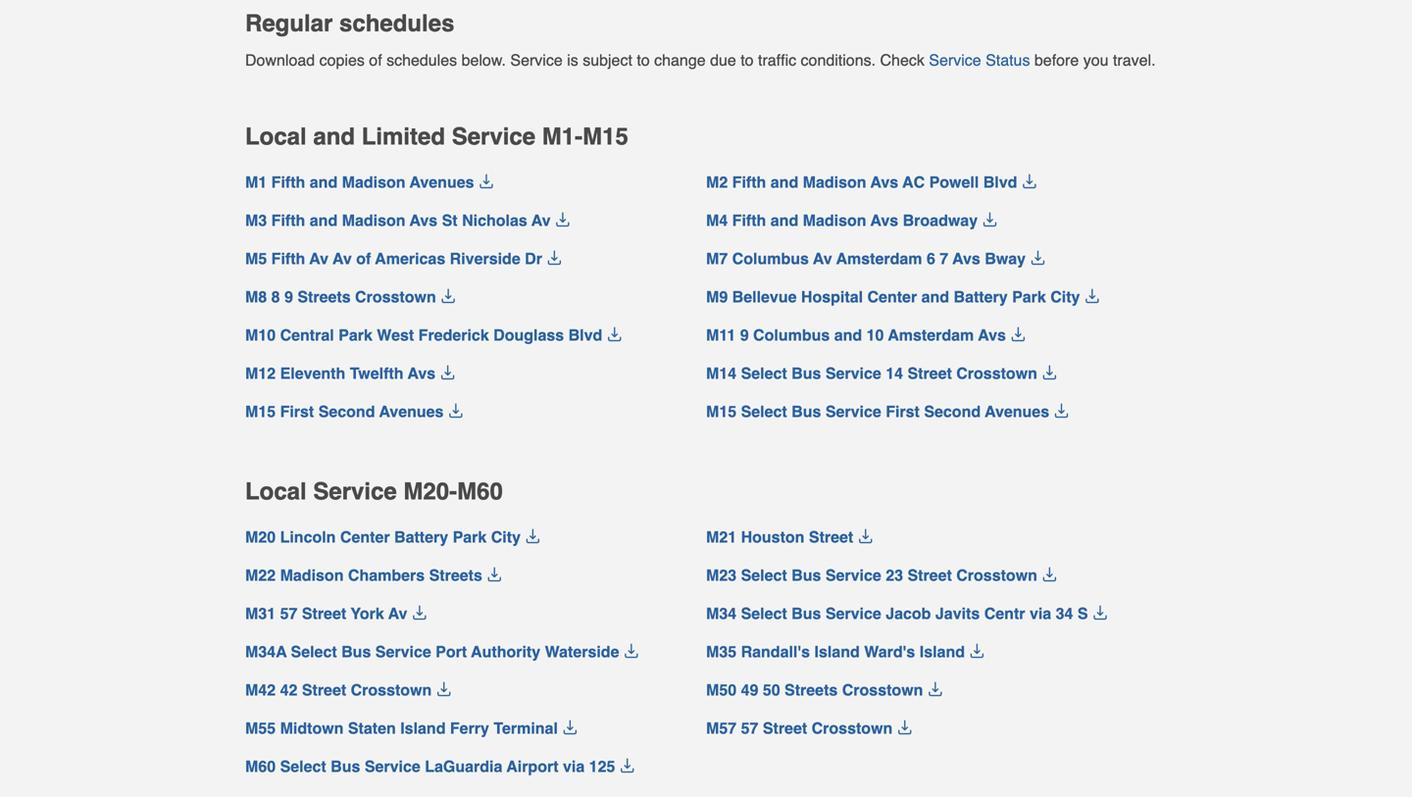 Task type: locate. For each thing, give the bounding box(es) containing it.
2 horizontal spatial island
[[920, 643, 965, 661]]

fifth
[[271, 173, 305, 191], [732, 173, 766, 191], [271, 211, 305, 229], [732, 211, 766, 229], [271, 249, 305, 268]]

of up m8 8 9 streets crosstown
[[356, 249, 371, 268]]

m4
[[706, 211, 728, 229]]

street inside m42 42 street crosstown 'button'
[[302, 681, 346, 699]]

downloadable image inside m9 bellevue hospital center and battery park city button
[[1085, 288, 1101, 303]]

battery down m20-
[[394, 528, 448, 546]]

m15 down subject
[[583, 123, 629, 150]]

street for m21 houston street
[[809, 528, 854, 546]]

m1 fifth and madison avenues
[[245, 173, 474, 191]]

of
[[369, 51, 382, 69], [356, 249, 371, 268]]

m14
[[706, 364, 737, 382]]

bus down staten
[[331, 758, 360, 776]]

fifth for m4
[[732, 211, 766, 229]]

m50 49 50 streets crosstown button
[[706, 679, 1158, 702]]

crosstown up m55 midtown staten island ferry terminal
[[351, 681, 432, 699]]

downloadable image inside m22 madison chambers streets button
[[487, 566, 503, 582]]

m31 57 street york av
[[245, 605, 408, 623]]

1 vertical spatial via
[[563, 758, 585, 776]]

downloadable image for m9 bellevue hospital center and battery park city
[[1085, 288, 1101, 303]]

0 horizontal spatial center
[[340, 528, 390, 546]]

0 horizontal spatial blvd
[[569, 326, 603, 344]]

park down bway
[[1012, 288, 1046, 306]]

m12
[[245, 364, 276, 382]]

crosstown down the m11 9 columbus and 10 amsterdam avs button
[[957, 364, 1038, 382]]

second
[[319, 403, 375, 421], [924, 403, 981, 421]]

bus down m11 9 columbus and 10 amsterdam avs
[[792, 364, 821, 382]]

select for m15
[[741, 403, 787, 421]]

57 right m57
[[741, 719, 759, 738]]

downloadable image inside m42 42 street crosstown 'button'
[[436, 681, 452, 697]]

avs inside "button"
[[408, 364, 436, 382]]

downloadable image inside 'm4 fifth and madison avs broadway' button
[[982, 211, 998, 227]]

island down 'm34 select bus service jacob javits centr via 34 s' button at the bottom of the page
[[920, 643, 965, 661]]

park
[[1012, 288, 1046, 306], [339, 326, 373, 344], [453, 528, 487, 546]]

downloadable image inside m50 49 50 streets crosstown button
[[928, 681, 944, 697]]

authority
[[471, 643, 541, 661]]

m11 9 columbus and 10 amsterdam avs button
[[706, 324, 1158, 347]]

0 horizontal spatial to
[[637, 51, 650, 69]]

park inside "button"
[[339, 326, 373, 344]]

and left 10
[[835, 326, 862, 344]]

0 horizontal spatial streets
[[298, 288, 351, 306]]

1 vertical spatial streets
[[429, 566, 482, 584]]

riverside
[[450, 249, 521, 268]]

m15 for m15 first second avenues
[[245, 403, 276, 421]]

1 horizontal spatial m15
[[583, 123, 629, 150]]

street right 42
[[302, 681, 346, 699]]

m57 57 street crosstown button
[[706, 717, 1158, 740]]

city
[[1051, 288, 1080, 306], [491, 528, 521, 546]]

s
[[1078, 605, 1088, 623]]

0 vertical spatial 57
[[280, 605, 298, 623]]

streets for 50
[[785, 681, 838, 699]]

and inside 'm4 fifth and madison avs broadway' button
[[771, 211, 799, 229]]

center up 10
[[868, 288, 917, 306]]

downloadable image inside the m60 select bus service laguardia airport via 125 button
[[620, 758, 635, 773]]

amsterdam down m9 bellevue hospital center and battery park city button
[[888, 326, 974, 344]]

downloadable image for m55 midtown staten island ferry terminal
[[562, 719, 578, 735]]

columbus up bellevue
[[732, 249, 809, 268]]

m34a select bus service port authority waterside button
[[245, 640, 706, 664]]

m4 fifth and madison avs broadway
[[706, 211, 978, 229]]

m60 select bus service laguardia airport via 125
[[245, 758, 615, 776]]

downloadable image inside m14 select bus service 14 street crosstown button
[[1042, 364, 1058, 380]]

port
[[436, 643, 467, 661]]

bus for m34a
[[341, 643, 371, 661]]

m20 lincoln center battery park city button
[[245, 526, 706, 549]]

columbus
[[732, 249, 809, 268], [753, 326, 830, 344]]

first down "14"
[[886, 403, 920, 421]]

avs up m7 columbus av amsterdam 6 7 avs bway
[[871, 211, 899, 229]]

fifth right m5
[[271, 249, 305, 268]]

downloadable image inside the m55 midtown staten island ferry terminal button
[[562, 719, 578, 735]]

m35
[[706, 643, 737, 661]]

0 vertical spatial streets
[[298, 288, 351, 306]]

m34
[[706, 605, 737, 623]]

regular
[[245, 10, 333, 37]]

and right "m1"
[[310, 173, 338, 191]]

9
[[284, 288, 293, 306], [740, 326, 749, 344]]

fifth for m3
[[271, 211, 305, 229]]

2 horizontal spatial m15
[[706, 403, 737, 421]]

1 horizontal spatial 57
[[741, 719, 759, 738]]

m5
[[245, 249, 267, 268]]

service left port
[[376, 643, 431, 661]]

street for m31 57 street york av
[[302, 605, 346, 623]]

downloadable image inside m15 first second avenues button
[[448, 403, 464, 418]]

madison down 'm2 fifth and madison avs ac powell blvd'
[[803, 211, 867, 229]]

1 horizontal spatial first
[[886, 403, 920, 421]]

downloadable image inside m31 57 street york av button
[[412, 605, 428, 620]]

bus down "york"
[[341, 643, 371, 661]]

crosstown up west
[[355, 288, 436, 306]]

m60 select bus service laguardia airport via 125 button
[[245, 755, 706, 779]]

m20-
[[404, 478, 457, 505]]

via
[[1030, 605, 1052, 623], [563, 758, 585, 776]]

streets right 50
[[785, 681, 838, 699]]

0 vertical spatial blvd
[[984, 173, 1018, 191]]

island
[[815, 643, 860, 661], [920, 643, 965, 661], [400, 719, 446, 738]]

m3 fifth and madison avs st nicholas av
[[245, 211, 551, 229]]

downloadable image for m14 select bus service 14 street crosstown
[[1042, 364, 1058, 380]]

1 vertical spatial blvd
[[569, 326, 603, 344]]

battery down bway
[[954, 288, 1008, 306]]

m60 up m20 lincoln center battery park city button
[[457, 478, 503, 505]]

m10 central park west frederick douglass blvd
[[245, 326, 603, 344]]

1 vertical spatial local
[[245, 478, 307, 505]]

park up m22 madison chambers streets button
[[453, 528, 487, 546]]

and down m7 columbus av amsterdam 6 7 avs bway button
[[922, 288, 950, 306]]

1 horizontal spatial streets
[[429, 566, 482, 584]]

downloadable image for m15 first second avenues
[[448, 403, 464, 418]]

bus for m60
[[331, 758, 360, 776]]

0 vertical spatial park
[[1012, 288, 1046, 306]]

av inside m3 fifth and madison avs st nicholas av button
[[532, 211, 551, 229]]

0 horizontal spatial park
[[339, 326, 373, 344]]

to right the due
[[741, 51, 754, 69]]

select for m23
[[741, 566, 787, 584]]

and down m1 fifth and madison avenues at left top
[[310, 211, 338, 229]]

madison for m1
[[342, 173, 406, 191]]

street left "york"
[[302, 605, 346, 623]]

service down m11 9 columbus and 10 amsterdam avs
[[826, 364, 882, 382]]

fifth for m1
[[271, 173, 305, 191]]

regular schedules
[[245, 10, 455, 37]]

0 vertical spatial center
[[868, 288, 917, 306]]

avenues up the st
[[410, 173, 474, 191]]

m60 inside button
[[245, 758, 276, 776]]

fifth for m5
[[271, 249, 305, 268]]

street up m23 select bus service 23 street crosstown
[[809, 528, 854, 546]]

1 horizontal spatial blvd
[[984, 173, 1018, 191]]

m5 fifth av av of americas riverside dr button
[[245, 247, 706, 271]]

madison down m1 fifth and madison avenues at left top
[[342, 211, 406, 229]]

downloadable image for m34a select bus service port authority waterside
[[624, 643, 640, 659]]

blvd right powell
[[984, 173, 1018, 191]]

downloadable image inside m5 fifth av av of americas riverside dr button
[[547, 249, 562, 265]]

m42 42 street crosstown
[[245, 681, 432, 699]]

1 vertical spatial city
[[491, 528, 521, 546]]

downloadable image inside m2 fifth and madison avs ac powell blvd button
[[1022, 173, 1038, 189]]

service status link
[[929, 51, 1030, 69]]

street inside m14 select bus service 14 street crosstown button
[[908, 364, 952, 382]]

m15 first second avenues button
[[245, 400, 706, 424]]

local and limited service m1-m15
[[245, 123, 629, 150]]

and right m2
[[771, 173, 799, 191]]

1 horizontal spatial to
[[741, 51, 754, 69]]

street inside m57 57 street crosstown button
[[763, 719, 807, 738]]

m15 down "m12" on the top of page
[[245, 403, 276, 421]]

blvd inside "button"
[[569, 326, 603, 344]]

select
[[741, 364, 787, 382], [741, 403, 787, 421], [741, 566, 787, 584], [741, 605, 787, 623], [291, 643, 337, 661], [280, 758, 326, 776]]

23
[[886, 566, 903, 584]]

m9 bellevue hospital center and battery park city button
[[706, 285, 1158, 309]]

avs down m10 central park west frederick douglass blvd
[[408, 364, 436, 382]]

downloadable image for m21 houston street
[[858, 528, 874, 544]]

m34a
[[245, 643, 287, 661]]

0 horizontal spatial first
[[280, 403, 314, 421]]

2 horizontal spatial streets
[[785, 681, 838, 699]]

0 vertical spatial amsterdam
[[837, 249, 923, 268]]

m60
[[457, 478, 503, 505], [245, 758, 276, 776]]

downloadable image inside m10 central park west frederick douglass blvd "button"
[[607, 326, 623, 342]]

street inside m21 houston street button
[[809, 528, 854, 546]]

street down 50
[[763, 719, 807, 738]]

downloadable image inside the 'm35 randall's island ward's island' button
[[970, 643, 985, 659]]

2 vertical spatial streets
[[785, 681, 838, 699]]

frederick
[[419, 326, 489, 344]]

9 right m11
[[740, 326, 749, 344]]

avenues inside m15 select bus service first second avenues button
[[985, 403, 1050, 421]]

0 vertical spatial 9
[[284, 288, 293, 306]]

and inside the m11 9 columbus and 10 amsterdam avs button
[[835, 326, 862, 344]]

local up "m1"
[[245, 123, 307, 150]]

1 horizontal spatial second
[[924, 403, 981, 421]]

1 horizontal spatial city
[[1051, 288, 1080, 306]]

service for m15 select bus service first second avenues
[[826, 403, 882, 421]]

1 vertical spatial of
[[356, 249, 371, 268]]

0 vertical spatial city
[[1051, 288, 1080, 306]]

1 first from the left
[[280, 403, 314, 421]]

m20
[[245, 528, 276, 546]]

57
[[280, 605, 298, 623], [741, 719, 759, 738]]

streets
[[298, 288, 351, 306], [429, 566, 482, 584], [785, 681, 838, 699]]

0 vertical spatial local
[[245, 123, 307, 150]]

service down m55 midtown staten island ferry terminal
[[365, 758, 421, 776]]

bus for m14
[[792, 364, 821, 382]]

service down m14 select bus service 14 street crosstown
[[826, 403, 882, 421]]

status
[[986, 51, 1030, 69]]

avs
[[871, 173, 899, 191], [410, 211, 438, 229], [871, 211, 899, 229], [953, 249, 981, 268], [978, 326, 1006, 344], [408, 364, 436, 382]]

1 vertical spatial m60
[[245, 758, 276, 776]]

downloadable image inside m12 eleventh twelfth avs "button"
[[440, 364, 456, 380]]

m3 fifth and madison avs st nicholas av button
[[245, 209, 706, 232]]

local up m20 on the bottom left
[[245, 478, 307, 505]]

service for m34 select bus service jacob javits centr via 34 s
[[826, 605, 882, 623]]

street right 23
[[908, 566, 952, 584]]

0 vertical spatial via
[[1030, 605, 1052, 623]]

downloadable image for m23 select bus service 23 street crosstown
[[1042, 566, 1058, 582]]

second down 'm12 eleventh twelfth avs'
[[319, 403, 375, 421]]

twelfth
[[350, 364, 404, 382]]

madison up m4 fifth and madison avs broadway
[[803, 173, 867, 191]]

downloadable image inside m21 houston street button
[[858, 528, 874, 544]]

columbus down bellevue
[[753, 326, 830, 344]]

downloadable image inside m23 select bus service 23 street crosstown button
[[1042, 566, 1058, 582]]

fifth inside 'button'
[[271, 173, 305, 191]]

madison inside 'button'
[[342, 173, 406, 191]]

downloadable image inside m1 fifth and madison avenues 'button'
[[479, 173, 494, 189]]

island up m50 49 50 streets crosstown
[[815, 643, 860, 661]]

1 horizontal spatial 9
[[740, 326, 749, 344]]

avs left ac
[[871, 173, 899, 191]]

1 vertical spatial 9
[[740, 326, 749, 344]]

fifth right "m1"
[[271, 173, 305, 191]]

fifth right m4
[[732, 211, 766, 229]]

m60 down m55
[[245, 758, 276, 776]]

1 vertical spatial park
[[339, 326, 373, 344]]

avenues down twelfth
[[379, 403, 444, 421]]

m8
[[245, 288, 267, 306]]

downloadable image inside m3 fifth and madison avs st nicholas av button
[[555, 211, 571, 227]]

first down eleventh
[[280, 403, 314, 421]]

downloadable image for m3 fifth and madison avs st nicholas av
[[555, 211, 571, 227]]

0 vertical spatial columbus
[[732, 249, 809, 268]]

blvd right douglass
[[569, 326, 603, 344]]

downloadable image inside m15 select bus service first second avenues button
[[1054, 403, 1070, 418]]

of right "copies"
[[369, 51, 382, 69]]

0 horizontal spatial second
[[319, 403, 375, 421]]

m15 down m14
[[706, 403, 737, 421]]

madison for m2
[[803, 173, 867, 191]]

street right "14"
[[908, 364, 952, 382]]

battery
[[954, 288, 1008, 306], [394, 528, 448, 546]]

center
[[868, 288, 917, 306], [340, 528, 390, 546]]

1 vertical spatial battery
[[394, 528, 448, 546]]

to right subject
[[637, 51, 650, 69]]

7
[[940, 249, 949, 268]]

fifth inside button
[[732, 211, 766, 229]]

bus for m23
[[792, 566, 821, 584]]

service for m14 select bus service 14 street crosstown
[[826, 364, 882, 382]]

0 vertical spatial m60
[[457, 478, 503, 505]]

downloadable image inside m34a select bus service port authority waterside button
[[624, 643, 640, 659]]

park left west
[[339, 326, 373, 344]]

downloadable image
[[555, 211, 571, 227], [1031, 249, 1046, 265], [441, 288, 456, 303], [1011, 326, 1026, 342], [440, 364, 456, 380], [1042, 364, 1058, 380], [1054, 403, 1070, 418], [1042, 566, 1058, 582], [412, 605, 428, 620], [624, 643, 640, 659], [970, 643, 985, 659]]

50
[[763, 681, 780, 699]]

street inside m31 57 street york av button
[[302, 605, 346, 623]]

downloadable image inside m57 57 street crosstown button
[[897, 719, 913, 735]]

0 horizontal spatial 57
[[280, 605, 298, 623]]

downloadable image inside 'm34 select bus service jacob javits centr via 34 s' button
[[1093, 605, 1108, 620]]

0 horizontal spatial m60
[[245, 758, 276, 776]]

service up the m35 randall's island ward's island
[[826, 605, 882, 623]]

downloadable image inside m7 columbus av amsterdam 6 7 avs bway button
[[1031, 249, 1046, 265]]

fifth right m2
[[732, 173, 766, 191]]

1 local from the top
[[245, 123, 307, 150]]

downloadable image inside the m11 9 columbus and 10 amsterdam avs button
[[1011, 326, 1026, 342]]

57 for m57
[[741, 719, 759, 738]]

and inside m1 fifth and madison avenues 'button'
[[310, 173, 338, 191]]

fifth right m3
[[271, 211, 305, 229]]

57 right m31
[[280, 605, 298, 623]]

0 vertical spatial battery
[[954, 288, 1008, 306]]

schedules left below.
[[387, 51, 457, 69]]

service for m60 select bus service laguardia airport via 125
[[365, 758, 421, 776]]

0 horizontal spatial via
[[563, 758, 585, 776]]

42
[[280, 681, 298, 699]]

downloadable image inside m8 8 9 streets crosstown button
[[441, 288, 456, 303]]

bus down m14 select bus service 14 street crosstown
[[792, 403, 821, 421]]

9 right the 8
[[284, 288, 293, 306]]

1 vertical spatial center
[[340, 528, 390, 546]]

copies
[[319, 51, 365, 69]]

street
[[908, 364, 952, 382], [809, 528, 854, 546], [908, 566, 952, 584], [302, 605, 346, 623], [302, 681, 346, 699], [763, 719, 807, 738]]

via left 125
[[563, 758, 585, 776]]

downloadable image for m34 select bus service jacob javits centr via 34 s
[[1093, 605, 1108, 620]]

downloadable image
[[479, 173, 494, 189], [1022, 173, 1038, 189], [982, 211, 998, 227], [547, 249, 562, 265], [1085, 288, 1101, 303], [607, 326, 623, 342], [448, 403, 464, 418], [525, 528, 541, 544], [858, 528, 874, 544], [487, 566, 503, 582], [1093, 605, 1108, 620], [436, 681, 452, 697], [928, 681, 944, 697], [562, 719, 578, 735], [897, 719, 913, 735], [620, 758, 635, 773]]

center up m22 madison chambers streets
[[340, 528, 390, 546]]

m1
[[245, 173, 267, 191]]

downloadable image for m60 select bus service laguardia airport via 125
[[620, 758, 635, 773]]

downloadable image inside m20 lincoln center battery park city button
[[525, 528, 541, 544]]

service up m1 fifth and madison avenues 'button'
[[452, 123, 536, 150]]

bus down m21 houston street
[[792, 566, 821, 584]]

and right m4
[[771, 211, 799, 229]]

downloadable image for m22 madison chambers streets
[[487, 566, 503, 582]]

service right check
[[929, 51, 982, 69]]

1 horizontal spatial park
[[453, 528, 487, 546]]

madison up m3 fifth and madison avs st nicholas av
[[342, 173, 406, 191]]

streets down m20 lincoln center battery park city button
[[429, 566, 482, 584]]

m15 first second avenues
[[245, 403, 444, 421]]

avenues inside m1 fifth and madison avenues 'button'
[[410, 173, 474, 191]]

download copies of schedules below. service is subject to change due to traffic conditions. check service status before you travel.
[[245, 51, 1156, 69]]

streets up central
[[298, 288, 351, 306]]

schedules up "copies"
[[339, 10, 455, 37]]

local
[[245, 123, 307, 150], [245, 478, 307, 505]]

service left 23
[[826, 566, 882, 584]]

madison inside button
[[803, 211, 867, 229]]

bus up the m35 randall's island ward's island
[[792, 605, 821, 623]]

0 horizontal spatial m15
[[245, 403, 276, 421]]

amsterdam up 'm9 bellevue hospital center and battery park city'
[[837, 249, 923, 268]]

2 second from the left
[[924, 403, 981, 421]]

1 vertical spatial 57
[[741, 719, 759, 738]]

is
[[567, 51, 579, 69]]

avenues inside m15 first second avenues button
[[379, 403, 444, 421]]

1 horizontal spatial via
[[1030, 605, 1052, 623]]

m1 fifth and madison avenues button
[[245, 171, 706, 194]]

crosstown down ward's
[[842, 681, 923, 699]]

second down m14 select bus service 14 street crosstown button
[[924, 403, 981, 421]]

avenues down m14 select bus service 14 street crosstown button
[[985, 403, 1050, 421]]

midtown
[[280, 719, 344, 738]]

via left 34
[[1030, 605, 1052, 623]]

2 local from the top
[[245, 478, 307, 505]]

island up m60 select bus service laguardia airport via 125
[[400, 719, 446, 738]]



Task type: describe. For each thing, give the bounding box(es) containing it.
broadway
[[903, 211, 978, 229]]

central
[[280, 326, 334, 344]]

m1-
[[542, 123, 583, 150]]

m9 bellevue hospital center and battery park city
[[706, 288, 1080, 306]]

m50
[[706, 681, 737, 699]]

34
[[1056, 605, 1074, 623]]

0 horizontal spatial battery
[[394, 528, 448, 546]]

crosstown down m50 49 50 streets crosstown
[[812, 719, 893, 738]]

m12 eleventh twelfth avs button
[[245, 362, 706, 385]]

and inside m2 fifth and madison avs ac powell blvd button
[[771, 173, 799, 191]]

street for m57 57 street crosstown
[[763, 719, 807, 738]]

traffic
[[758, 51, 797, 69]]

m14 select bus service 14 street crosstown
[[706, 364, 1038, 382]]

avs right "7"
[[953, 249, 981, 268]]

downloadable image for m11 9 columbus and 10 amsterdam avs
[[1011, 326, 1026, 342]]

1 horizontal spatial m60
[[457, 478, 503, 505]]

service for m23 select bus service 23 street crosstown
[[826, 566, 882, 584]]

avs inside button
[[871, 211, 899, 229]]

m21
[[706, 528, 737, 546]]

125
[[589, 758, 615, 776]]

madison for m3
[[342, 211, 406, 229]]

terminal
[[494, 719, 558, 738]]

1 vertical spatial columbus
[[753, 326, 830, 344]]

0 vertical spatial schedules
[[339, 10, 455, 37]]

fifth for m2
[[732, 173, 766, 191]]

m23 select bus service 23 street crosstown button
[[706, 564, 1158, 587]]

before
[[1035, 51, 1079, 69]]

m10
[[245, 326, 276, 344]]

1 horizontal spatial battery
[[954, 288, 1008, 306]]

m31
[[245, 605, 276, 623]]

m15 select bus service first second avenues button
[[706, 400, 1158, 424]]

m15 for m15 select bus service first second avenues
[[706, 403, 737, 421]]

1 horizontal spatial center
[[868, 288, 917, 306]]

1 second from the left
[[319, 403, 375, 421]]

hospital
[[801, 288, 863, 306]]

change
[[654, 51, 706, 69]]

west
[[377, 326, 414, 344]]

downloadable image for m10 central park west frederick douglass blvd
[[607, 326, 623, 342]]

m50 49 50 streets crosstown
[[706, 681, 923, 699]]

m57
[[706, 719, 737, 738]]

m7 columbus av amsterdam 6 7 avs bway button
[[706, 247, 1158, 271]]

madison down lincoln on the bottom left of page
[[280, 566, 344, 584]]

and inside m9 bellevue hospital center and battery park city button
[[922, 288, 950, 306]]

m42 42 street crosstown button
[[245, 679, 706, 702]]

m2 fifth and madison avs ac powell blvd
[[706, 173, 1018, 191]]

service for local and limited service m1-m15
[[452, 123, 536, 150]]

service for m34a select bus service port authority waterside
[[376, 643, 431, 661]]

av inside m31 57 street york av button
[[388, 605, 408, 623]]

m34 select bus service jacob javits centr via 34 s
[[706, 605, 1088, 623]]

local for local service m20-m60
[[245, 478, 307, 505]]

m20 lincoln center battery park city
[[245, 528, 521, 546]]

conditions.
[[801, 51, 876, 69]]

downloadable image for m5 fifth av av of americas riverside dr
[[547, 249, 562, 265]]

service left the is
[[510, 51, 563, 69]]

downloadable image for m50 49 50 streets crosstown
[[928, 681, 944, 697]]

service up m20 lincoln center battery park city
[[313, 478, 397, 505]]

downloadable image for m12 eleventh twelfth avs
[[440, 364, 456, 380]]

of inside button
[[356, 249, 371, 268]]

1 to from the left
[[637, 51, 650, 69]]

javits
[[936, 605, 980, 623]]

downloadable image for m2 fifth and madison avs ac powell blvd
[[1022, 173, 1038, 189]]

2 horizontal spatial park
[[1012, 288, 1046, 306]]

1 vertical spatial schedules
[[387, 51, 457, 69]]

m12 eleventh twelfth avs
[[245, 364, 436, 382]]

2 vertical spatial park
[[453, 528, 487, 546]]

m55
[[245, 719, 276, 738]]

bus for m15
[[792, 403, 821, 421]]

downloadable image for m4 fifth and madison avs broadway
[[982, 211, 998, 227]]

ward's
[[864, 643, 916, 661]]

blvd inside button
[[984, 173, 1018, 191]]

m55 midtown staten island ferry terminal button
[[245, 717, 706, 740]]

0 horizontal spatial city
[[491, 528, 521, 546]]

m34 select bus service jacob javits centr via 34 s button
[[706, 602, 1158, 626]]

bus for m34
[[792, 605, 821, 623]]

downloadable image for m8 8 9 streets crosstown
[[441, 288, 456, 303]]

downloadable image for m7 columbus av amsterdam 6 7 avs bway
[[1031, 249, 1046, 265]]

m11
[[706, 326, 736, 344]]

m4 fifth and madison avs broadway button
[[706, 209, 1158, 232]]

limited
[[362, 123, 445, 150]]

americas
[[375, 249, 446, 268]]

below.
[[462, 51, 506, 69]]

m31 57 street york av button
[[245, 602, 706, 626]]

lincoln
[[280, 528, 336, 546]]

eleventh
[[280, 364, 346, 382]]

m5 fifth av av of americas riverside dr
[[245, 249, 542, 268]]

bellevue
[[732, 288, 797, 306]]

due
[[710, 51, 736, 69]]

travel.
[[1113, 51, 1156, 69]]

madison for m4
[[803, 211, 867, 229]]

bway
[[985, 249, 1026, 268]]

m42
[[245, 681, 276, 699]]

m8 8 9 streets crosstown
[[245, 288, 436, 306]]

2 first from the left
[[886, 403, 920, 421]]

download
[[245, 51, 315, 69]]

m35 randall's island ward's island
[[706, 643, 965, 661]]

8
[[271, 288, 280, 306]]

jacob
[[886, 605, 931, 623]]

6
[[927, 249, 936, 268]]

avs left the st
[[410, 211, 438, 229]]

streets for chambers
[[429, 566, 482, 584]]

select for m60
[[280, 758, 326, 776]]

2 to from the left
[[741, 51, 754, 69]]

m3
[[245, 211, 267, 229]]

nicholas
[[462, 211, 528, 229]]

0 vertical spatial of
[[369, 51, 382, 69]]

av inside m7 columbus av amsterdam 6 7 avs bway button
[[813, 249, 832, 268]]

staten
[[348, 719, 396, 738]]

m22 madison chambers streets
[[245, 566, 482, 584]]

downloadable image for m15 select bus service first second avenues
[[1054, 403, 1070, 418]]

downloadable image for m42 42 street crosstown
[[436, 681, 452, 697]]

street inside m23 select bus service 23 street crosstown button
[[908, 566, 952, 584]]

and inside m3 fifth and madison avs st nicholas av button
[[310, 211, 338, 229]]

m21 houston street
[[706, 528, 854, 546]]

downloadable image for m31 57 street york av
[[412, 605, 428, 620]]

streets for 9
[[298, 288, 351, 306]]

1 horizontal spatial island
[[815, 643, 860, 661]]

m2
[[706, 173, 728, 191]]

airport
[[507, 758, 559, 776]]

downloadable image for m35 randall's island ward's island
[[970, 643, 985, 659]]

1 vertical spatial amsterdam
[[888, 326, 974, 344]]

dr
[[525, 249, 542, 268]]

downloadable image for m20 lincoln center battery park city
[[525, 528, 541, 544]]

street for m42 42 street crosstown
[[302, 681, 346, 699]]

crosstown inside 'button'
[[351, 681, 432, 699]]

downloadable image for m1 fifth and madison avenues
[[479, 173, 494, 189]]

and up m1 fifth and madison avenues at left top
[[313, 123, 355, 150]]

local service m20-m60
[[245, 478, 503, 505]]

m22 madison chambers streets button
[[245, 564, 706, 587]]

select for m34
[[741, 605, 787, 623]]

m57 57 street crosstown
[[706, 719, 893, 738]]

waterside
[[545, 643, 619, 661]]

st
[[442, 211, 458, 229]]

avs down m9 bellevue hospital center and battery park city button
[[978, 326, 1006, 344]]

0 horizontal spatial 9
[[284, 288, 293, 306]]

m8 8 9 streets crosstown button
[[245, 285, 706, 309]]

you
[[1084, 51, 1109, 69]]

downloadable image for m57 57 street crosstown
[[897, 719, 913, 735]]

14
[[886, 364, 903, 382]]

local for local and limited service m1-m15
[[245, 123, 307, 150]]

57 for m31
[[280, 605, 298, 623]]

chambers
[[348, 566, 425, 584]]

0 horizontal spatial island
[[400, 719, 446, 738]]

crosstown up "centr"
[[957, 566, 1038, 584]]

ac
[[903, 173, 925, 191]]

powell
[[930, 173, 979, 191]]

subject
[[583, 51, 633, 69]]

select for m14
[[741, 364, 787, 382]]

m7
[[706, 249, 728, 268]]

check
[[880, 51, 925, 69]]

select for m34a
[[291, 643, 337, 661]]



Task type: vqa. For each thing, say whether or not it's contained in the screenshot.
downloadable icon within the M5 Fifth Av Av of Americas Riverside Dr button
yes



